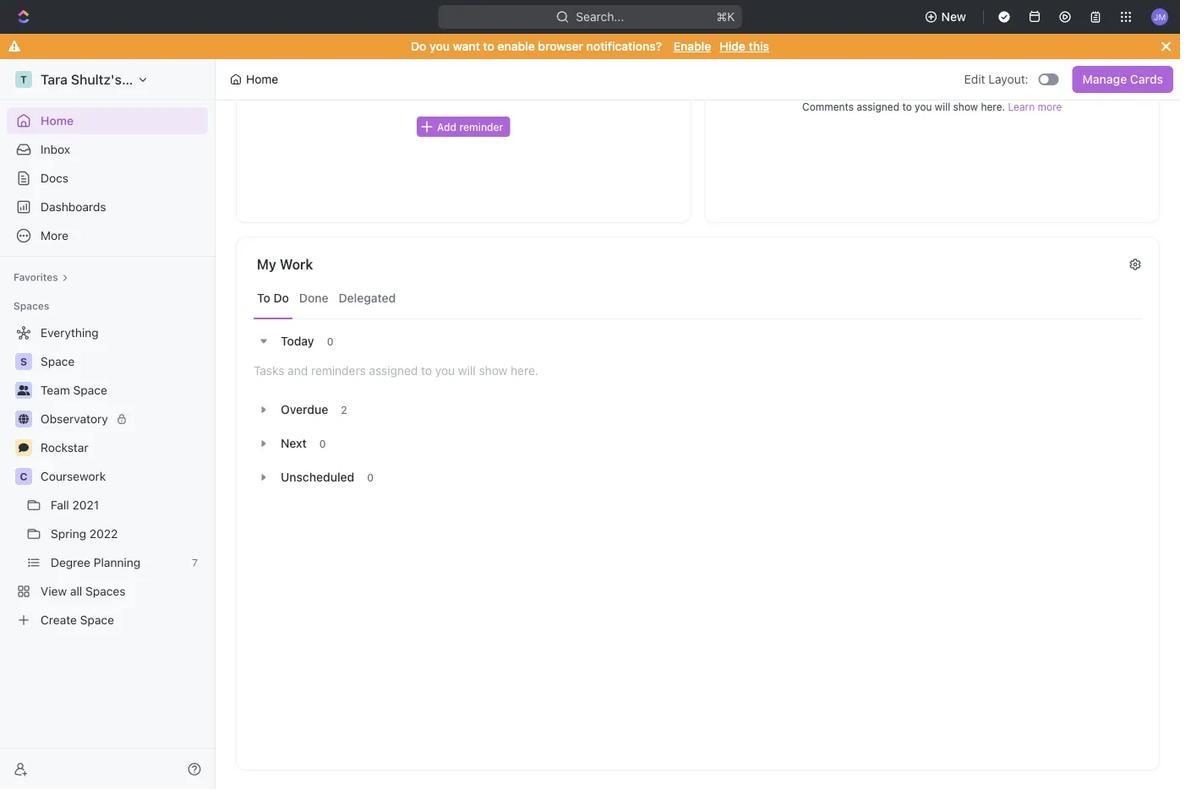 Task type: describe. For each thing, give the bounding box(es) containing it.
globe image
[[19, 414, 29, 424]]

favorites
[[14, 271, 58, 283]]

create space
[[41, 613, 114, 627]]

create space link
[[7, 607, 205, 634]]

spring
[[51, 527, 86, 541]]

team space
[[41, 383, 107, 397]]

no
[[886, 75, 904, 91]]

team space link
[[41, 377, 205, 404]]

to
[[257, 291, 270, 305]]

edit layout:
[[964, 72, 1028, 86]]

today
[[281, 334, 314, 348]]

s
[[20, 356, 27, 368]]

0 horizontal spatial here.
[[511, 364, 538, 378]]

hide
[[720, 39, 745, 53]]

0 vertical spatial space
[[41, 355, 75, 369]]

more button
[[7, 222, 208, 249]]

inbox link
[[7, 136, 208, 163]]

0 vertical spatial home
[[246, 72, 278, 86]]

new
[[941, 10, 966, 24]]

browser
[[538, 39, 583, 53]]

enable
[[673, 39, 711, 53]]

c
[[20, 471, 27, 483]]

reminders
[[311, 364, 366, 378]]

spring 2022
[[51, 527, 118, 541]]

everything
[[41, 326, 99, 340]]

comments assigned to you will show here. learn more
[[802, 100, 1062, 112]]

docs link
[[7, 165, 208, 192]]

coursework link
[[41, 463, 205, 490]]

and
[[288, 364, 308, 378]]

1 vertical spatial assigned
[[369, 364, 418, 378]]

0 for unscheduled
[[367, 472, 374, 484]]

0 for next
[[319, 438, 326, 450]]

comment image
[[19, 443, 29, 453]]

space for team
[[73, 383, 107, 397]]

home link
[[7, 107, 208, 134]]

add reminder button
[[417, 117, 510, 137]]

view all spaces link
[[7, 578, 205, 605]]

home inside sidebar navigation
[[41, 114, 74, 128]]

more
[[1038, 100, 1062, 112]]

my work
[[257, 257, 313, 273]]

space, , element
[[15, 353, 32, 370]]

2
[[341, 404, 347, 416]]

unscheduled
[[281, 470, 354, 484]]

user group image
[[17, 385, 30, 396]]

tasks
[[254, 364, 284, 378]]

no comments
[[886, 75, 979, 91]]

search...
[[576, 10, 624, 24]]

add reminder
[[437, 121, 503, 133]]

new button
[[918, 3, 976, 30]]

view
[[41, 585, 67, 598]]

tara
[[41, 71, 68, 87]]

observatory link
[[41, 406, 205, 433]]

2 vertical spatial you
[[435, 364, 455, 378]]

0 vertical spatial assigned
[[857, 100, 899, 112]]

shultz's
[[71, 71, 122, 87]]

team
[[41, 383, 70, 397]]

add
[[437, 121, 457, 133]]

jm button
[[1146, 3, 1173, 30]]

rockstar link
[[41, 434, 205, 462]]

overdue
[[281, 403, 328, 417]]

manage cards
[[1083, 72, 1163, 86]]

0 horizontal spatial comments
[[802, 100, 854, 112]]

1 vertical spatial to
[[902, 100, 912, 112]]

tree inside sidebar navigation
[[7, 320, 208, 634]]

0 horizontal spatial to
[[421, 364, 432, 378]]

spaces inside "link"
[[85, 585, 126, 598]]

tab list containing to do
[[254, 278, 1142, 320]]

delegated tab
[[335, 278, 399, 319]]

to do
[[257, 291, 289, 305]]

2022
[[89, 527, 118, 541]]



Task type: vqa. For each thing, say whether or not it's contained in the screenshot.
the "Overdue"
yes



Task type: locate. For each thing, give the bounding box(es) containing it.
done tab
[[296, 278, 332, 319]]

degree planning
[[51, 556, 140, 570]]

observatory
[[41, 412, 108, 426]]

tree containing everything
[[7, 320, 208, 634]]

0 horizontal spatial 0
[[319, 438, 326, 450]]

dashboards
[[41, 200, 106, 214]]

0 vertical spatial you
[[429, 39, 450, 53]]

spaces down favorites
[[14, 300, 49, 312]]

do
[[411, 39, 426, 53], [273, 291, 289, 305]]

everything link
[[7, 320, 205, 347]]

2 horizontal spatial to
[[902, 100, 912, 112]]

assigned right 'reminders'
[[369, 364, 418, 378]]

tara shultz's workspace
[[41, 71, 195, 87]]

0 horizontal spatial assigned
[[369, 364, 418, 378]]

reminder
[[459, 121, 503, 133]]

space up team
[[41, 355, 75, 369]]

degree planning link
[[51, 549, 185, 576]]

jm
[[1154, 12, 1166, 21]]

delegated
[[339, 291, 396, 305]]

spring 2022 link
[[51, 521, 205, 548]]

fall 2021 link
[[51, 492, 205, 519]]

planning
[[94, 556, 140, 570]]

fall
[[51, 498, 69, 512]]

1 vertical spatial 0
[[319, 438, 326, 450]]

1 vertical spatial here.
[[511, 364, 538, 378]]

cards
[[1130, 72, 1163, 86]]

do you want to enable browser notifications? enable hide this
[[411, 39, 769, 53]]

layout:
[[988, 72, 1028, 86]]

1 vertical spatial show
[[479, 364, 507, 378]]

0 vertical spatial will
[[935, 100, 950, 112]]

enable
[[497, 39, 535, 53]]

favorites button
[[7, 267, 75, 287]]

space down view all spaces "link"
[[80, 613, 114, 627]]

workspace
[[125, 71, 195, 87]]

1 horizontal spatial do
[[411, 39, 426, 53]]

tab list
[[254, 278, 1142, 320]]

want
[[453, 39, 480, 53]]

0 vertical spatial show
[[953, 100, 978, 112]]

0 up 'reminders'
[[327, 336, 333, 348]]

1 horizontal spatial comments
[[907, 75, 979, 91]]

here.
[[981, 100, 1005, 112], [511, 364, 538, 378]]

1 vertical spatial you
[[915, 100, 932, 112]]

inbox
[[41, 142, 70, 156]]

space
[[41, 355, 75, 369], [73, 383, 107, 397], [80, 613, 114, 627]]

manage cards button
[[1072, 66, 1173, 93]]

1 horizontal spatial will
[[935, 100, 950, 112]]

assigned
[[857, 100, 899, 112], [369, 364, 418, 378]]

0 horizontal spatial do
[[273, 291, 289, 305]]

1 horizontal spatial to
[[483, 39, 494, 53]]

2 vertical spatial space
[[80, 613, 114, 627]]

1 horizontal spatial spaces
[[85, 585, 126, 598]]

my
[[257, 257, 276, 273]]

0 horizontal spatial home
[[41, 114, 74, 128]]

1 horizontal spatial show
[[953, 100, 978, 112]]

space inside "link"
[[80, 613, 114, 627]]

learn
[[1008, 100, 1035, 112]]

tree
[[7, 320, 208, 634]]

tasks and reminders assigned to you will show here.
[[254, 364, 538, 378]]

0 vertical spatial comments
[[907, 75, 979, 91]]

edit
[[964, 72, 985, 86]]

manage
[[1083, 72, 1127, 86]]

1 horizontal spatial assigned
[[857, 100, 899, 112]]

this
[[749, 39, 769, 53]]

spaces up the create space "link"
[[85, 585, 126, 598]]

spaces
[[14, 300, 49, 312], [85, 585, 126, 598]]

2 horizontal spatial 0
[[367, 472, 374, 484]]

0 vertical spatial 0
[[327, 336, 333, 348]]

0 for today
[[327, 336, 333, 348]]

2 vertical spatial 0
[[367, 472, 374, 484]]

0 right next
[[319, 438, 326, 450]]

0
[[327, 336, 333, 348], [319, 438, 326, 450], [367, 472, 374, 484]]

space for create
[[80, 613, 114, 627]]

space up 'observatory'
[[73, 383, 107, 397]]

0 horizontal spatial spaces
[[14, 300, 49, 312]]

0 horizontal spatial show
[[479, 364, 507, 378]]

0 vertical spatial to
[[483, 39, 494, 53]]

2 vertical spatial to
[[421, 364, 432, 378]]

space link
[[41, 348, 205, 375]]

fall 2021
[[51, 498, 99, 512]]

0 vertical spatial here.
[[981, 100, 1005, 112]]

rockstar
[[41, 441, 88, 455]]

create
[[41, 613, 77, 627]]

docs
[[41, 171, 68, 185]]

2021
[[72, 498, 99, 512]]

sidebar navigation
[[0, 59, 219, 789]]

you
[[429, 39, 450, 53], [915, 100, 932, 112], [435, 364, 455, 378]]

notifications?
[[586, 39, 662, 53]]

coursework, , element
[[15, 468, 32, 485]]

all
[[70, 585, 82, 598]]

do inside tab
[[273, 291, 289, 305]]

assigned down no
[[857, 100, 899, 112]]

1 horizontal spatial 0
[[327, 336, 333, 348]]

1 vertical spatial comments
[[802, 100, 854, 112]]

dashboards link
[[7, 194, 208, 221]]

learn more link
[[1008, 100, 1062, 112]]

1 horizontal spatial here.
[[981, 100, 1005, 112]]

1 horizontal spatial home
[[246, 72, 278, 86]]

1 vertical spatial home
[[41, 114, 74, 128]]

degree
[[51, 556, 90, 570]]

view all spaces
[[41, 585, 126, 598]]

will
[[935, 100, 950, 112], [458, 364, 476, 378]]

1 vertical spatial do
[[273, 291, 289, 305]]

⌘k
[[716, 10, 735, 24]]

to do tab
[[254, 278, 292, 319]]

7
[[192, 557, 198, 569]]

coursework
[[41, 470, 106, 484]]

1 vertical spatial space
[[73, 383, 107, 397]]

do left want
[[411, 39, 426, 53]]

1 vertical spatial spaces
[[85, 585, 126, 598]]

next
[[281, 436, 307, 450]]

do right to
[[273, 291, 289, 305]]

done
[[299, 291, 328, 305]]

1 vertical spatial will
[[458, 364, 476, 378]]

work
[[280, 257, 313, 273]]

0 right unscheduled
[[367, 472, 374, 484]]

0 vertical spatial do
[[411, 39, 426, 53]]

t
[[20, 74, 27, 85]]

show
[[953, 100, 978, 112], [479, 364, 507, 378]]

tara shultz's workspace, , element
[[15, 71, 32, 88]]

more
[[41, 229, 68, 243]]

space inside 'link'
[[73, 383, 107, 397]]

0 vertical spatial spaces
[[14, 300, 49, 312]]

0 horizontal spatial will
[[458, 364, 476, 378]]



